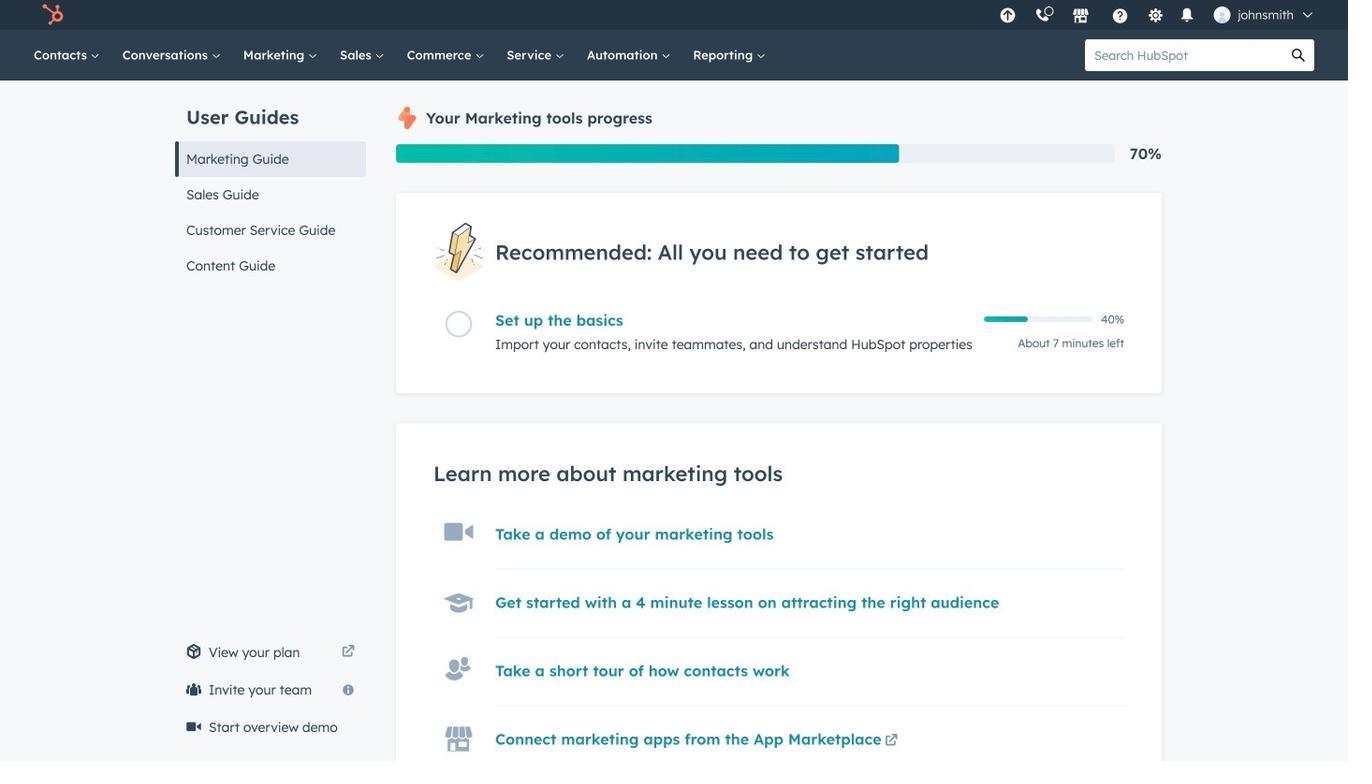 Task type: describe. For each thing, give the bounding box(es) containing it.
marketplaces image
[[1072, 8, 1089, 25]]

link opens in a new window image
[[885, 731, 898, 753]]



Task type: vqa. For each thing, say whether or not it's contained in the screenshot.
By:
no



Task type: locate. For each thing, give the bounding box(es) containing it.
link opens in a new window image
[[342, 641, 355, 664], [342, 646, 355, 659], [885, 735, 898, 748]]

user guides element
[[175, 81, 366, 284]]

Search HubSpot search field
[[1085, 39, 1283, 71]]

john smith image
[[1214, 7, 1231, 23]]

[object object] complete progress bar
[[984, 317, 1028, 322]]

menu
[[990, 0, 1326, 30]]

progress bar
[[396, 144, 899, 163]]



